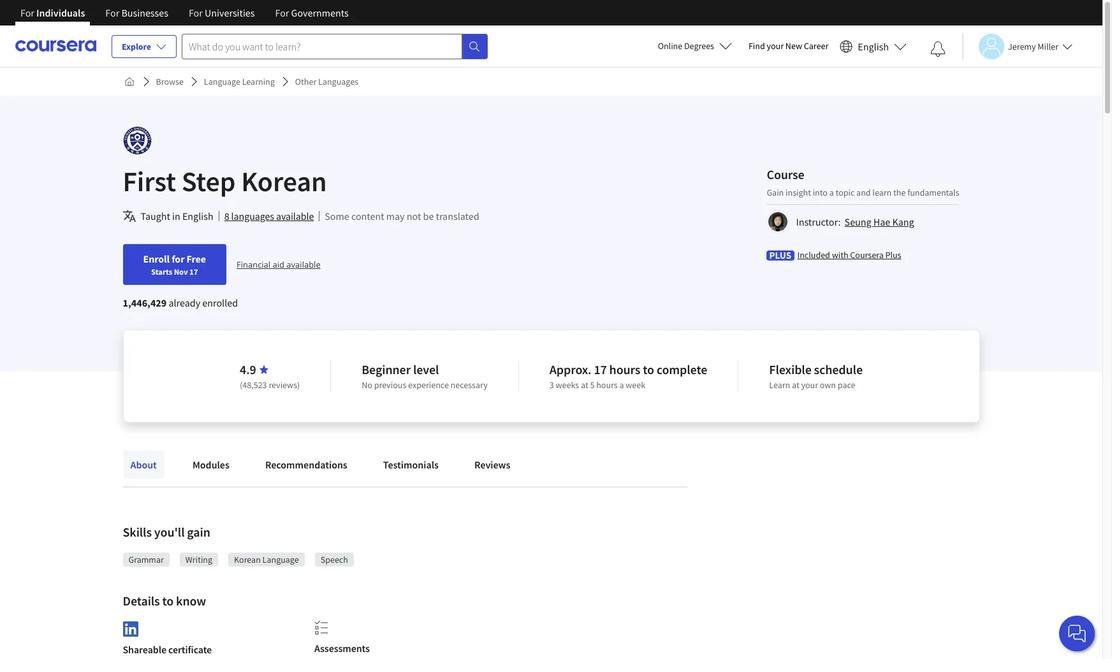 Task type: vqa. For each thing, say whether or not it's contained in the screenshot.


Task type: describe. For each thing, give the bounding box(es) containing it.
0 horizontal spatial your
[[767, 40, 784, 52]]

4.9
[[240, 362, 256, 378]]

and
[[857, 187, 871, 198]]

reviews)
[[269, 380, 300, 391]]

testimonials link
[[376, 451, 447, 479]]

know
[[176, 593, 206, 609]]

miller
[[1038, 41, 1059, 52]]

for governments
[[275, 6, 349, 19]]

financial aid available
[[237, 259, 321, 271]]

topic
[[836, 187, 855, 198]]

taught
[[141, 210, 170, 223]]

1,446,429 already enrolled
[[123, 297, 238, 309]]

find your new career
[[749, 40, 829, 52]]

instructor: seung hae kang
[[797, 215, 915, 228]]

approx. 17 hours to complete 3 weeks at 5 hours a week
[[550, 362, 708, 391]]

modules link
[[185, 451, 237, 479]]

1 vertical spatial language
[[263, 554, 299, 566]]

businesses
[[122, 6, 168, 19]]

17 inside enroll for free starts nov 17
[[190, 267, 198, 277]]

8 languages available button
[[224, 209, 314, 224]]

yonsei university image
[[123, 126, 152, 155]]

pace
[[838, 380, 856, 391]]

enroll for free starts nov 17
[[143, 253, 206, 277]]

flexible schedule learn at your own pace
[[770, 362, 863, 391]]

at inside approx. 17 hours to complete 3 weeks at 5 hours a week
[[581, 380, 589, 391]]

shareable certificate
[[123, 644, 212, 656]]

for businesses
[[105, 6, 168, 19]]

languages
[[231, 210, 274, 223]]

english button
[[835, 26, 912, 67]]

may
[[387, 210, 405, 223]]

seung hae kang image
[[769, 212, 788, 231]]

coursera plus image
[[767, 250, 795, 261]]

korean language
[[234, 554, 299, 566]]

schedule
[[815, 362, 863, 378]]

not
[[407, 210, 421, 223]]

at inside flexible schedule learn at your own pace
[[793, 380, 800, 391]]

grammar
[[129, 554, 164, 566]]

learning
[[242, 76, 275, 87]]

testimonials
[[383, 459, 439, 472]]

browse
[[156, 76, 184, 87]]

for universities
[[189, 6, 255, 19]]

details to know
[[123, 593, 206, 609]]

available for financial aid available
[[287, 259, 321, 271]]

taught in english
[[141, 210, 214, 223]]

learn
[[770, 380, 791, 391]]

with
[[832, 249, 849, 261]]

for for governments
[[275, 6, 289, 19]]

for for universities
[[189, 6, 203, 19]]

approx.
[[550, 362, 592, 378]]

1 vertical spatial hours
[[597, 380, 618, 391]]

seung
[[845, 215, 872, 228]]

online degrees button
[[648, 32, 743, 60]]

other languages link
[[290, 70, 364, 93]]

no
[[362, 380, 373, 391]]

new
[[786, 40, 803, 52]]

show notifications image
[[931, 41, 946, 57]]

banner navigation
[[10, 0, 359, 35]]

8 languages available
[[224, 210, 314, 223]]

you'll
[[154, 525, 185, 540]]

8
[[224, 210, 229, 223]]

some
[[325, 210, 350, 223]]

already
[[169, 297, 200, 309]]

level
[[413, 362, 439, 378]]

1,446,429
[[123, 297, 167, 309]]

languages
[[318, 76, 359, 87]]

recommendations
[[265, 459, 348, 472]]

a inside approx. 17 hours to complete 3 weeks at 5 hours a week
[[620, 380, 624, 391]]

What do you want to learn? text field
[[182, 33, 463, 59]]

your inside flexible schedule learn at your own pace
[[802, 380, 819, 391]]

included with coursera plus link
[[798, 249, 902, 261]]

a inside course gain insight into a topic and learn the fundamentals
[[830, 187, 834, 198]]

for individuals
[[20, 6, 85, 19]]

jeremy
[[1009, 41, 1037, 52]]

weeks
[[556, 380, 580, 391]]

necessary
[[451, 380, 488, 391]]

available for 8 languages available
[[276, 210, 314, 223]]

step
[[182, 164, 236, 199]]

gain
[[187, 525, 210, 540]]

3
[[550, 380, 554, 391]]

degrees
[[685, 40, 715, 52]]

aid
[[273, 259, 285, 271]]

individuals
[[36, 6, 85, 19]]

financial
[[237, 259, 271, 271]]



Task type: locate. For each thing, give the bounding box(es) containing it.
translated
[[436, 210, 480, 223]]

17 up 5
[[594, 362, 607, 378]]

1 horizontal spatial your
[[802, 380, 819, 391]]

first
[[123, 164, 176, 199]]

career
[[804, 40, 829, 52]]

enrolled
[[202, 297, 238, 309]]

0 horizontal spatial 17
[[190, 267, 198, 277]]

1 horizontal spatial english
[[858, 40, 889, 53]]

fundamentals
[[908, 187, 960, 198]]

first step korean
[[123, 164, 327, 199]]

0 vertical spatial a
[[830, 187, 834, 198]]

for left governments
[[275, 6, 289, 19]]

coursera image
[[15, 36, 96, 56]]

course gain insight into a topic and learn the fundamentals
[[767, 166, 960, 198]]

1 horizontal spatial to
[[643, 362, 655, 378]]

1 at from the left
[[581, 380, 589, 391]]

available left "some"
[[276, 210, 314, 223]]

coursera
[[851, 249, 884, 261]]

some content may not be translated
[[325, 210, 480, 223]]

0 horizontal spatial at
[[581, 380, 589, 391]]

2 at from the left
[[793, 380, 800, 391]]

your left own
[[802, 380, 819, 391]]

1 horizontal spatial language
[[263, 554, 299, 566]]

a left week
[[620, 380, 624, 391]]

1 vertical spatial available
[[287, 259, 321, 271]]

learn
[[873, 187, 892, 198]]

17 right "nov"
[[190, 267, 198, 277]]

language left learning at the top of page
[[204, 76, 241, 87]]

assessments
[[315, 643, 370, 655]]

home image
[[124, 77, 134, 87]]

english right in
[[182, 210, 214, 223]]

4 for from the left
[[275, 6, 289, 19]]

course
[[767, 166, 805, 182]]

for for individuals
[[20, 6, 34, 19]]

financial aid available button
[[237, 259, 321, 271]]

online degrees
[[658, 40, 715, 52]]

1 vertical spatial a
[[620, 380, 624, 391]]

language left the speech
[[263, 554, 299, 566]]

korean
[[241, 164, 327, 199], [234, 554, 261, 566]]

available inside button
[[276, 210, 314, 223]]

0 horizontal spatial language
[[204, 76, 241, 87]]

included
[[798, 249, 831, 261]]

0 vertical spatial available
[[276, 210, 314, 223]]

to up week
[[643, 362, 655, 378]]

1 vertical spatial english
[[182, 210, 214, 223]]

kang
[[893, 215, 915, 228]]

certificate
[[168, 644, 212, 656]]

for
[[20, 6, 34, 19], [105, 6, 119, 19], [189, 6, 203, 19], [275, 6, 289, 19]]

universities
[[205, 6, 255, 19]]

browse link
[[151, 70, 189, 93]]

insight
[[786, 187, 812, 198]]

your right find
[[767, 40, 784, 52]]

speech
[[321, 554, 348, 566]]

at right learn
[[793, 380, 800, 391]]

0 vertical spatial to
[[643, 362, 655, 378]]

details
[[123, 593, 160, 609]]

None search field
[[182, 33, 488, 59]]

recommendations link
[[258, 451, 355, 479]]

content
[[352, 210, 385, 223]]

0 vertical spatial your
[[767, 40, 784, 52]]

0 horizontal spatial a
[[620, 380, 624, 391]]

seung hae kang link
[[845, 215, 915, 228]]

shareable
[[123, 644, 167, 656]]

find your new career link
[[743, 38, 835, 54]]

0 vertical spatial hours
[[610, 362, 641, 378]]

0 vertical spatial english
[[858, 40, 889, 53]]

5
[[590, 380, 595, 391]]

to
[[643, 362, 655, 378], [162, 593, 174, 609]]

1 horizontal spatial at
[[793, 380, 800, 391]]

other
[[295, 76, 317, 87]]

available right "aid"
[[287, 259, 321, 271]]

17 inside approx. 17 hours to complete 3 weeks at 5 hours a week
[[594, 362, 607, 378]]

1 horizontal spatial a
[[830, 187, 834, 198]]

for
[[172, 253, 185, 265]]

reviews
[[475, 459, 511, 472]]

1 vertical spatial your
[[802, 380, 819, 391]]

english
[[858, 40, 889, 53], [182, 210, 214, 223]]

writing
[[186, 554, 213, 566]]

english right the career
[[858, 40, 889, 53]]

0 horizontal spatial english
[[182, 210, 214, 223]]

chat with us image
[[1068, 624, 1088, 644]]

language learning link
[[199, 70, 280, 93]]

your
[[767, 40, 784, 52], [802, 380, 819, 391]]

at left 5
[[581, 380, 589, 391]]

jeremy miller button
[[963, 33, 1073, 59]]

to left know
[[162, 593, 174, 609]]

explore
[[122, 41, 151, 52]]

be
[[423, 210, 434, 223]]

plus
[[886, 249, 902, 261]]

instructor:
[[797, 215, 841, 228]]

about link
[[123, 451, 165, 479]]

3 for from the left
[[189, 6, 203, 19]]

english inside button
[[858, 40, 889, 53]]

for left individuals
[[20, 6, 34, 19]]

jeremy miller
[[1009, 41, 1059, 52]]

(48,523 reviews)
[[240, 380, 300, 391]]

find
[[749, 40, 766, 52]]

explore button
[[112, 35, 177, 58]]

hours right 5
[[597, 380, 618, 391]]

modules
[[193, 459, 230, 472]]

0 vertical spatial language
[[204, 76, 241, 87]]

17
[[190, 267, 198, 277], [594, 362, 607, 378]]

1 vertical spatial 17
[[594, 362, 607, 378]]

1 for from the left
[[20, 6, 34, 19]]

for left universities
[[189, 6, 203, 19]]

a right into
[[830, 187, 834, 198]]

korean right writing
[[234, 554, 261, 566]]

starts
[[151, 267, 172, 277]]

enroll
[[143, 253, 170, 265]]

korean up the "8 languages available"
[[241, 164, 327, 199]]

experience
[[408, 380, 449, 391]]

reviews link
[[467, 451, 518, 479]]

to inside approx. 17 hours to complete 3 weeks at 5 hours a week
[[643, 362, 655, 378]]

beginner level no previous experience necessary
[[362, 362, 488, 391]]

for left businesses
[[105, 6, 119, 19]]

flexible
[[770, 362, 812, 378]]

about
[[130, 459, 157, 472]]

online
[[658, 40, 683, 52]]

at
[[581, 380, 589, 391], [793, 380, 800, 391]]

other languages
[[295, 76, 359, 87]]

skills you'll gain
[[123, 525, 210, 540]]

hours up week
[[610, 362, 641, 378]]

0 horizontal spatial to
[[162, 593, 174, 609]]

1 vertical spatial to
[[162, 593, 174, 609]]

previous
[[374, 380, 407, 391]]

0 vertical spatial 17
[[190, 267, 198, 277]]

for for businesses
[[105, 6, 119, 19]]

nov
[[174, 267, 188, 277]]

complete
[[657, 362, 708, 378]]

own
[[820, 380, 837, 391]]

2 for from the left
[[105, 6, 119, 19]]

1 vertical spatial korean
[[234, 554, 261, 566]]

skills
[[123, 525, 152, 540]]

1 horizontal spatial 17
[[594, 362, 607, 378]]

in
[[172, 210, 180, 223]]

0 vertical spatial korean
[[241, 164, 327, 199]]



